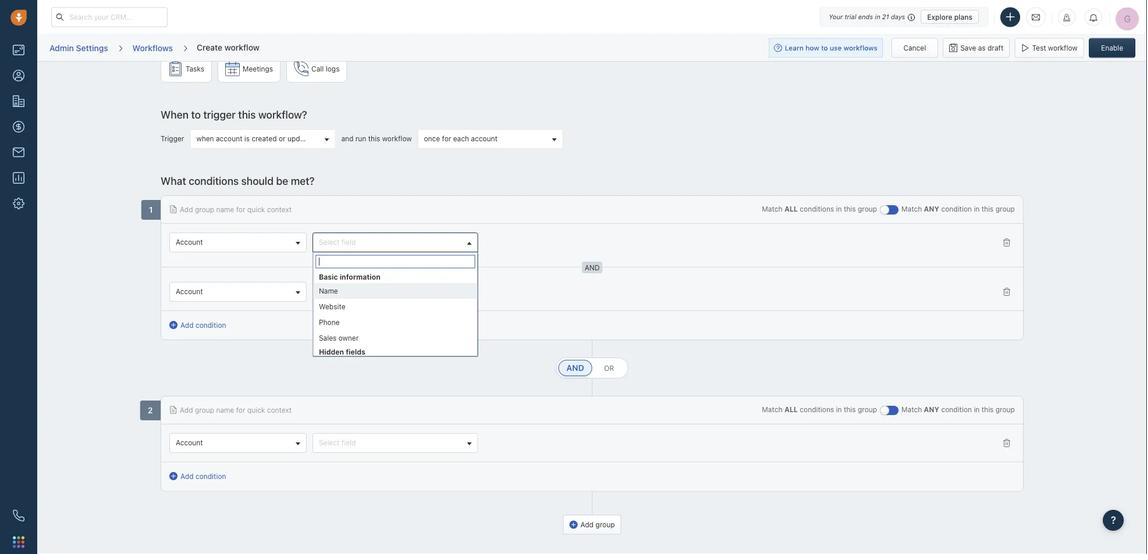 Task type: vqa. For each thing, say whether or not it's contained in the screenshot.
the right "FROM"
no



Task type: describe. For each thing, give the bounding box(es) containing it.
trigger
[[161, 135, 184, 143]]

updated
[[288, 135, 315, 143]]

met?
[[291, 175, 315, 187]]

field for select field button related to first account button from the bottom of the page
[[342, 440, 356, 448]]

account for first account button from the top of the page
[[176, 239, 203, 247]]

or inside button
[[279, 135, 286, 143]]

any for select field dropdown button at left
[[924, 205, 940, 214]]

test workflow button
[[1015, 38, 1084, 58]]

created
[[252, 135, 277, 143]]

draft
[[988, 44, 1004, 52]]

meetings
[[243, 65, 273, 73]]

3 select from the top
[[319, 440, 340, 448]]

match all conditions in this group for first account button from the bottom of the page
[[762, 406, 877, 415]]

2 add condition from the top
[[181, 473, 226, 481]]

Search your CRM... text field
[[51, 7, 168, 27]]

explore plans
[[927, 13, 973, 21]]

when
[[196, 135, 214, 143]]

1 horizontal spatial workflow
[[382, 135, 412, 143]]

website
[[319, 303, 345, 311]]

days
[[891, 13, 905, 21]]

add for second add condition link from the bottom
[[181, 322, 194, 330]]

basic information
[[319, 273, 381, 281]]

group containing name
[[313, 283, 478, 346]]

any for select field button related to first account button from the bottom of the page
[[924, 406, 940, 415]]

settings
[[76, 43, 108, 53]]

name
[[319, 287, 338, 295]]

explore plans link
[[921, 10, 979, 24]]

tasks
[[186, 65, 204, 73]]

1 add condition from the top
[[181, 322, 226, 330]]

1 account from the left
[[216, 135, 242, 143]]

plans
[[955, 13, 973, 21]]

workflow for create workflow
[[225, 42, 260, 52]]

your trial ends in 21 days
[[829, 13, 905, 21]]

save as draft button
[[943, 38, 1010, 58]]

hidden
[[319, 348, 344, 356]]

2 account button from the top
[[169, 283, 307, 302]]

field for select field dropdown button at left
[[342, 239, 356, 247]]

tasks button
[[161, 56, 212, 83]]

3 account button from the top
[[169, 434, 307, 454]]

phone
[[319, 318, 340, 327]]

2 account from the left
[[471, 135, 498, 143]]

context for first account button from the top of the page
[[267, 206, 292, 214]]

select field for select field dropdown button at left
[[319, 239, 356, 247]]

fields
[[346, 348, 366, 356]]

save
[[961, 44, 976, 52]]

admin
[[49, 43, 74, 53]]

quick for first account button from the top of the page
[[247, 206, 265, 214]]

create
[[197, 42, 222, 52]]

email image
[[1032, 12, 1040, 22]]

call logs button
[[286, 56, 347, 83]]

be
[[276, 175, 288, 187]]

meetings button
[[218, 56, 281, 83]]

phone element
[[7, 505, 30, 528]]

trigger
[[203, 109, 236, 121]]

when account is created or updated
[[196, 135, 315, 143]]

once for each account button
[[418, 130, 563, 149]]

select field button for first account button from the bottom of the page
[[313, 434, 478, 454]]

group inside button
[[596, 521, 615, 530]]

workflows
[[133, 43, 173, 53]]

add for the add group button
[[581, 521, 594, 530]]

each
[[453, 135, 469, 143]]

what conditions should be met?
[[161, 175, 315, 187]]

1 add condition link from the top
[[169, 320, 226, 331]]

2 match any condition in this group from the top
[[902, 406, 1015, 415]]

owner
[[339, 334, 359, 342]]

explore
[[927, 13, 953, 21]]

add group button
[[563, 516, 621, 535]]

for inside button
[[442, 135, 451, 143]]

basic
[[319, 273, 338, 281]]

2 add condition link from the top
[[169, 472, 226, 482]]

select inside dropdown button
[[319, 239, 340, 247]]

call
[[311, 65, 324, 73]]

phone image
[[13, 511, 24, 522]]

create workflow
[[197, 42, 260, 52]]

phone option
[[313, 315, 478, 330]]

should
[[241, 175, 274, 187]]

match all conditions in this group for first account button from the top of the page
[[762, 205, 877, 214]]

21
[[882, 13, 889, 21]]

website option
[[313, 299, 478, 315]]

ends
[[858, 13, 873, 21]]

field for select field button corresponding to second account button from the bottom of the page
[[342, 288, 356, 296]]

to
[[191, 109, 201, 121]]



Task type: locate. For each thing, give the bounding box(es) containing it.
0 vertical spatial quick
[[247, 206, 265, 214]]

account button
[[169, 233, 307, 253], [169, 283, 307, 302], [169, 434, 307, 454]]

match all conditions in this group
[[762, 205, 877, 214], [762, 406, 877, 415]]

3 select field from the top
[[319, 440, 356, 448]]

logs
[[326, 65, 340, 73]]

enable
[[1101, 44, 1123, 52]]

None search field
[[315, 255, 475, 269]]

0 vertical spatial add condition
[[181, 322, 226, 330]]

run
[[356, 135, 366, 143]]

add for second add condition link from the top of the page
[[181, 473, 194, 481]]

name
[[216, 206, 234, 214], [216, 407, 234, 415]]

admin settings
[[49, 43, 108, 53]]

3 field from the top
[[342, 440, 356, 448]]

sales owner
[[319, 334, 359, 342]]

select field button for second account button from the bottom of the page
[[313, 283, 478, 302]]

2 context from the top
[[267, 407, 292, 415]]

name for first account button from the top of the page
[[216, 206, 234, 214]]

2 all from the top
[[785, 406, 798, 415]]

select field for select field button corresponding to second account button from the bottom of the page
[[319, 288, 356, 296]]

0 vertical spatial field
[[342, 239, 356, 247]]

match any condition in this group
[[902, 205, 1015, 214], [902, 406, 1015, 415]]

0 vertical spatial group
[[161, 56, 1024, 89]]

add condition link
[[169, 320, 226, 331], [169, 472, 226, 482]]

1 select field button from the top
[[313, 283, 478, 302]]

admin settings link
[[49, 39, 109, 57]]

0 horizontal spatial account
[[216, 135, 242, 143]]

freshworks switcher image
[[13, 537, 24, 549]]

and run this workflow
[[341, 135, 412, 143]]

1 select field from the top
[[319, 239, 356, 247]]

2 select from the top
[[319, 288, 340, 296]]

0 vertical spatial for
[[442, 135, 451, 143]]

2 vertical spatial select field
[[319, 440, 356, 448]]

0 vertical spatial match any condition in this group
[[902, 205, 1015, 214]]

sales owner option
[[313, 330, 478, 346]]

1 vertical spatial quick
[[247, 407, 265, 415]]

2 select field button from the top
[[313, 434, 478, 454]]

0 vertical spatial add condition link
[[169, 320, 226, 331]]

1 vertical spatial or
[[604, 365, 614, 373]]

2 account from the top
[[176, 288, 203, 296]]

1 account from the top
[[176, 239, 203, 247]]

0 vertical spatial select field button
[[313, 283, 478, 302]]

name for first account button from the bottom of the page
[[216, 407, 234, 415]]

account left "is"
[[216, 135, 242, 143]]

1 vertical spatial account
[[176, 288, 203, 296]]

0 vertical spatial or
[[279, 135, 286, 143]]

1 name from the top
[[216, 206, 234, 214]]

add group
[[581, 521, 615, 530]]

select field
[[319, 239, 356, 247], [319, 288, 356, 296], [319, 440, 356, 448]]

1 vertical spatial for
[[236, 206, 245, 214]]

account
[[216, 135, 242, 143], [471, 135, 498, 143]]

conditions
[[189, 175, 239, 187], [800, 205, 834, 214], [800, 406, 834, 415]]

or
[[279, 135, 286, 143], [604, 365, 614, 373]]

and
[[341, 135, 354, 143], [567, 364, 584, 374], [568, 365, 583, 373]]

all
[[785, 205, 798, 214], [785, 406, 798, 415]]

add group name for quick context for first account button from the bottom of the page
[[180, 407, 292, 415]]

select field inside dropdown button
[[319, 239, 356, 247]]

2 vertical spatial for
[[236, 407, 245, 415]]

1 all from the top
[[785, 205, 798, 214]]

this
[[238, 109, 256, 121], [368, 135, 380, 143], [844, 205, 856, 214], [982, 205, 994, 214], [844, 406, 856, 415], [982, 406, 994, 415]]

context
[[267, 206, 292, 214], [267, 407, 292, 415]]

and link
[[559, 361, 592, 377], [559, 361, 592, 377]]

workflow?
[[258, 109, 307, 121]]

1 vertical spatial add condition link
[[169, 472, 226, 482]]

add inside button
[[581, 521, 594, 530]]

add
[[180, 206, 193, 214], [181, 322, 194, 330], [180, 407, 193, 415], [181, 473, 194, 481], [581, 521, 594, 530]]

2 select field from the top
[[319, 288, 356, 296]]

2 vertical spatial select
[[319, 440, 340, 448]]

0 horizontal spatial workflow
[[225, 42, 260, 52]]

workflows link
[[132, 39, 173, 57]]

1 select from the top
[[319, 239, 340, 247]]

0 vertical spatial account
[[176, 239, 203, 247]]

2 name from the top
[[216, 407, 234, 415]]

quick for first account button from the bottom of the page
[[247, 407, 265, 415]]

0 vertical spatial match all conditions in this group
[[762, 205, 877, 214]]

when to trigger this workflow?
[[161, 109, 307, 121]]

for
[[442, 135, 451, 143], [236, 206, 245, 214], [236, 407, 245, 415]]

enable button
[[1089, 38, 1136, 58]]

1 vertical spatial select
[[319, 288, 340, 296]]

name option
[[313, 283, 478, 299]]

add group name for quick context for first account button from the top of the page
[[180, 206, 292, 214]]

workflow for test workflow
[[1048, 44, 1078, 52]]

1 vertical spatial name
[[216, 407, 234, 415]]

2 quick from the top
[[247, 407, 265, 415]]

trial
[[845, 13, 857, 21]]

1 horizontal spatial account
[[471, 135, 498, 143]]

0 vertical spatial select field
[[319, 239, 356, 247]]

0 vertical spatial add group name for quick context
[[180, 206, 292, 214]]

hidden fields
[[319, 348, 366, 356]]

workflow inside 'button'
[[1048, 44, 1078, 52]]

workflow right test
[[1048, 44, 1078, 52]]

call logs
[[311, 65, 340, 73]]

account
[[176, 239, 203, 247], [176, 288, 203, 296], [176, 440, 203, 448]]

2 field from the top
[[342, 288, 356, 296]]

1 vertical spatial field
[[342, 288, 356, 296]]

workflow
[[225, 42, 260, 52], [1048, 44, 1078, 52], [382, 135, 412, 143]]

option
[[313, 271, 478, 346]]

1 vertical spatial add condition
[[181, 473, 226, 481]]

1 vertical spatial all
[[785, 406, 798, 415]]

field inside dropdown button
[[342, 239, 356, 247]]

0 horizontal spatial or
[[279, 135, 286, 143]]

list box
[[313, 271, 478, 555]]

1 add group name for quick context from the top
[[180, 206, 292, 214]]

3 account from the top
[[176, 440, 203, 448]]

1 match any condition in this group from the top
[[902, 205, 1015, 214]]

1 vertical spatial select field
[[319, 288, 356, 296]]

test workflow
[[1032, 44, 1078, 52]]

select field button
[[313, 283, 478, 302], [313, 434, 478, 454]]

0 vertical spatial account button
[[169, 233, 307, 253]]

workflow left once at left
[[382, 135, 412, 143]]

1 context from the top
[[267, 206, 292, 214]]

1 vertical spatial any
[[924, 406, 940, 415]]

for for first account button from the bottom of the page
[[236, 407, 245, 415]]

1 vertical spatial match all conditions in this group
[[762, 406, 877, 415]]

add group name for quick context
[[180, 206, 292, 214], [180, 407, 292, 415]]

1 vertical spatial account button
[[169, 283, 307, 302]]

0 vertical spatial context
[[267, 206, 292, 214]]

0 vertical spatial all
[[785, 205, 798, 214]]

0 vertical spatial conditions
[[189, 175, 239, 187]]

2 match all conditions in this group from the top
[[762, 406, 877, 415]]

1 vertical spatial conditions
[[800, 205, 834, 214]]

account for second account button from the bottom of the page
[[176, 288, 203, 296]]

1 vertical spatial add group name for quick context
[[180, 407, 292, 415]]

save as draft
[[961, 44, 1004, 52]]

select field button
[[313, 233, 478, 253]]

group
[[161, 56, 1024, 89], [313, 283, 478, 346]]

or link
[[592, 361, 626, 377]]

1 quick from the top
[[247, 206, 265, 214]]

cancel
[[904, 44, 926, 52]]

add condition
[[181, 322, 226, 330], [181, 473, 226, 481]]

2 horizontal spatial workflow
[[1048, 44, 1078, 52]]

context for first account button from the bottom of the page
[[267, 407, 292, 415]]

when account is created or updated button
[[190, 130, 336, 149]]

what
[[161, 175, 186, 187]]

2 vertical spatial field
[[342, 440, 356, 448]]

when
[[161, 109, 189, 121]]

account right 'each'
[[471, 135, 498, 143]]

1 any from the top
[[924, 205, 940, 214]]

1 horizontal spatial or
[[604, 365, 614, 373]]

group
[[858, 205, 877, 214], [996, 205, 1015, 214], [195, 206, 214, 214], [858, 406, 877, 415], [996, 406, 1015, 415], [195, 407, 214, 415], [596, 521, 615, 530]]

1 field from the top
[[342, 239, 356, 247]]

information
[[340, 273, 381, 281]]

option containing basic information
[[313, 271, 478, 346]]

as
[[978, 44, 986, 52]]

select
[[319, 239, 340, 247], [319, 288, 340, 296], [319, 440, 340, 448]]

list box containing basic information
[[313, 271, 478, 555]]

cancel button
[[892, 38, 938, 58]]

once
[[424, 135, 440, 143]]

1 match all conditions in this group from the top
[[762, 205, 877, 214]]

2 vertical spatial conditions
[[800, 406, 834, 415]]

0 vertical spatial name
[[216, 206, 234, 214]]

your
[[829, 13, 843, 21]]

any
[[924, 205, 940, 214], [924, 406, 940, 415]]

for for first account button from the top of the page
[[236, 206, 245, 214]]

2 any from the top
[[924, 406, 940, 415]]

1 vertical spatial select field button
[[313, 434, 478, 454]]

quick
[[247, 206, 265, 214], [247, 407, 265, 415]]

1 vertical spatial context
[[267, 407, 292, 415]]

field
[[342, 239, 356, 247], [342, 288, 356, 296], [342, 440, 356, 448]]

0 vertical spatial select
[[319, 239, 340, 247]]

condition
[[942, 205, 972, 214], [196, 322, 226, 330], [942, 406, 972, 415], [196, 473, 226, 481]]

select field for select field button related to first account button from the bottom of the page
[[319, 440, 356, 448]]

test
[[1032, 44, 1046, 52]]

group containing tasks
[[161, 56, 1024, 89]]

0 vertical spatial any
[[924, 205, 940, 214]]

1 vertical spatial group
[[313, 283, 478, 346]]

workflow up meetings button
[[225, 42, 260, 52]]

account for first account button from the bottom of the page
[[176, 440, 203, 448]]

2 vertical spatial account button
[[169, 434, 307, 454]]

is
[[244, 135, 250, 143]]

match
[[762, 205, 783, 214], [902, 205, 922, 214], [762, 406, 783, 415], [902, 406, 922, 415]]

sales
[[319, 334, 337, 342]]

1 account button from the top
[[169, 233, 307, 253]]

2 add group name for quick context from the top
[[180, 407, 292, 415]]

1 vertical spatial match any condition in this group
[[902, 406, 1015, 415]]

2 vertical spatial account
[[176, 440, 203, 448]]

once for each account
[[424, 135, 498, 143]]



